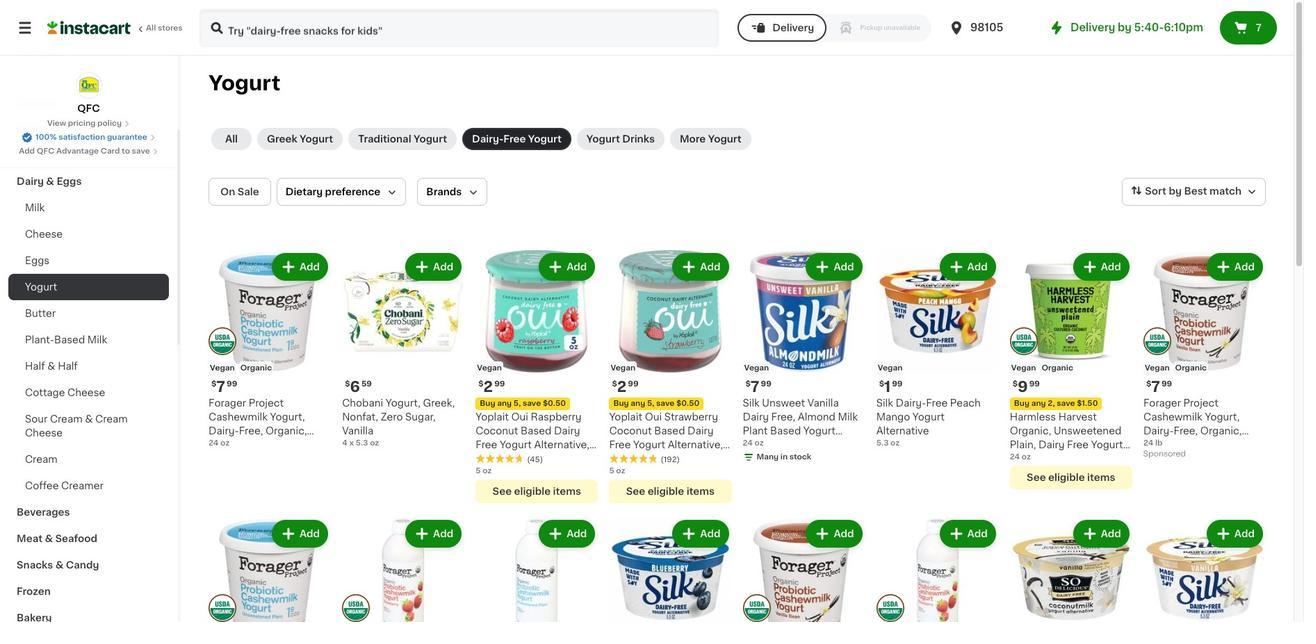 Task type: describe. For each thing, give the bounding box(es) containing it.
yogurt drinks link
[[577, 128, 665, 150]]

5 for yoplait oui strawberry coconut based dairy free yogurt alternative, glass yogurt jar
[[610, 467, 615, 475]]

match
[[1210, 187, 1242, 196]]

project for bean,
[[1184, 399, 1219, 408]]

all link
[[211, 128, 252, 150]]

free for yoplait oui strawberry coconut based dairy free yogurt alternative, glass yogurt jar
[[610, 440, 631, 450]]

cashewmilk for unsweetened
[[209, 413, 268, 422]]

butter
[[25, 309, 56, 319]]

4 $ from the left
[[612, 381, 617, 388]]

produce
[[17, 150, 59, 160]]

candy
[[66, 561, 99, 570]]

yogurt inside silk dairy-free peach mango yogurt alternative 5.3 oz
[[913, 413, 945, 422]]

x
[[349, 440, 354, 447]]

instacart logo image
[[47, 19, 131, 36]]

cottage
[[25, 388, 65, 398]]

by for sort
[[1169, 187, 1182, 196]]

sour
[[25, 415, 48, 424]]

dairy-free yogurt link
[[463, 128, 572, 150]]

1 vertical spatial cheese
[[68, 388, 105, 398]]

& for half
[[47, 362, 55, 371]]

see for yoplait oui raspberry coconut based dairy free yogurt alternative, glass yogurt jar
[[493, 487, 512, 497]]

alternative, for strawberry
[[668, 440, 723, 450]]

free, for forager project cashewmilk yogurt, dairy-free, organic, vanilla bean, probiotic
[[1174, 426, 1198, 436]]

& inside sour cream & cream cheese
[[85, 415, 93, 424]]

meat & seafood link
[[8, 526, 169, 552]]

(45)
[[527, 456, 543, 464]]

yoplait for yoplait oui strawberry coconut based dairy free yogurt alternative, glass yogurt jar
[[610, 413, 643, 422]]

organic for forager project cashewmilk yogurt, dairy-free, organic, vanilla bean, probiotic
[[1176, 365, 1207, 372]]

dairy- inside silk dairy-free peach mango yogurt alternative 5.3 oz
[[896, 399, 927, 408]]

cream down cottage cheese
[[50, 415, 83, 424]]

2 for yoplait oui raspberry coconut based dairy free yogurt alternative, glass yogurt jar
[[484, 380, 493, 394]]

alternative inside harmless harvest organic, unsweetened plain, dairy free yogurt alternative
[[1010, 454, 1063, 464]]

project for plain,
[[249, 399, 284, 408]]

half & half
[[25, 362, 78, 371]]

vegan organic for harmless harvest organic, unsweetened plain, dairy free yogurt alternative
[[1012, 365, 1074, 372]]

forager project cashewmilk yogurt, dairy-free, organic, unsweetened plain, probiotic
[[209, 399, 307, 464]]

yogurt, for forager project cashewmilk yogurt, dairy-free, organic, unsweetened plain, probiotic
[[270, 413, 305, 422]]

1 horizontal spatial item badge image
[[877, 595, 905, 622]]

plant
[[743, 426, 768, 436]]

plain, inside forager project cashewmilk yogurt, dairy-free, organic, unsweetened plain, probiotic
[[279, 440, 305, 450]]

chobani yogurt, greek, nonfat, zero sugar, vanilla 4 x 5.3 oz
[[342, 399, 455, 447]]

59
[[362, 381, 372, 388]]

meat & seafood
[[17, 534, 97, 544]]

$0.50 for strawberry
[[677, 400, 700, 408]]

5 for yoplait oui raspberry coconut based dairy free yogurt alternative, glass yogurt jar
[[476, 467, 481, 475]]

brands
[[427, 187, 462, 197]]

unsweetened inside harmless harvest organic, unsweetened plain, dairy free yogurt alternative
[[1054, 426, 1122, 436]]

cream inside cream link
[[25, 455, 58, 465]]

save for yoplait oui raspberry coconut based dairy free yogurt alternative, glass yogurt jar
[[523, 400, 541, 408]]

traditional
[[358, 134, 411, 144]]

mango
[[877, 413, 911, 422]]

plant-
[[25, 335, 54, 345]]

thanksgiving link
[[8, 115, 169, 142]]

1 vertical spatial eggs
[[25, 256, 49, 266]]

2 for yoplait oui strawberry coconut based dairy free yogurt alternative, glass yogurt jar
[[617, 380, 627, 394]]

item badge image for buy any 2, save $1.50
[[1010, 327, 1038, 355]]

vanilla inside the chobani yogurt, greek, nonfat, zero sugar, vanilla 4 x 5.3 oz
[[342, 426, 374, 436]]

sour cream & cream cheese link
[[8, 406, 169, 447]]

dairy for yoplait oui strawberry coconut based dairy free yogurt alternative, glass yogurt jar
[[688, 426, 714, 436]]

preference
[[325, 187, 381, 197]]

24 oz for silk unsweet vanilla dairy free, almond milk plant based yogurt alternative tub
[[743, 440, 764, 447]]

2 half from the left
[[58, 362, 78, 371]]

lists
[[39, 48, 63, 58]]

7 for silk unsweet vanilla dairy free, almond milk plant based yogurt alternative tub
[[751, 380, 760, 394]]

traditional yogurt link
[[349, 128, 457, 150]]

on
[[220, 187, 235, 197]]

2 vegan from the left
[[477, 365, 502, 372]]

almond
[[798, 413, 836, 422]]

chobani
[[342, 399, 383, 408]]

cream link
[[8, 447, 169, 473]]

drinks
[[623, 134, 655, 144]]

add qfc advantage card to save link
[[19, 146, 158, 157]]

vegan organic for forager project cashewmilk yogurt, dairy-free, organic, vanilla bean, probiotic
[[1145, 365, 1207, 372]]

7 for forager project cashewmilk yogurt, dairy-free, organic, unsweetened plain, probiotic
[[217, 380, 225, 394]]

99 inside $ 1 99
[[892, 381, 903, 388]]

many
[[757, 454, 779, 461]]

based inside yoplait oui raspberry coconut based dairy free yogurt alternative, glass yogurt jar
[[521, 426, 552, 436]]

save inside add qfc advantage card to save link
[[132, 147, 150, 155]]

delivery for delivery by 5:40-6:10pm
[[1071, 22, 1116, 33]]

5:40-
[[1135, 22, 1164, 33]]

cheese link
[[8, 221, 169, 248]]

guarantee
[[107, 134, 147, 141]]

more yogurt link
[[670, 128, 752, 150]]

based inside 'yoplait oui strawberry coconut based dairy free yogurt alternative, glass yogurt jar'
[[655, 426, 685, 436]]

oz inside the chobani yogurt, greek, nonfat, zero sugar, vanilla 4 x 5.3 oz
[[370, 440, 379, 447]]

all for all stores
[[146, 24, 156, 32]]

greek
[[267, 134, 297, 144]]

eggs link
[[8, 248, 169, 274]]

yoplait oui raspberry coconut based dairy free yogurt alternative, glass yogurt jar
[[476, 413, 590, 464]]

2,
[[1048, 400, 1055, 408]]

5.3 inside the chobani yogurt, greek, nonfat, zero sugar, vanilla 4 x 5.3 oz
[[356, 440, 368, 447]]

$ inside $ 6 59
[[345, 381, 350, 388]]

cheese inside sour cream & cream cheese
[[25, 428, 63, 438]]

dairy- inside "forager project cashewmilk yogurt, dairy-free, organic, vanilla bean, probiotic"
[[1144, 426, 1174, 436]]

0 vertical spatial milk
[[25, 203, 45, 213]]

in
[[781, 454, 788, 461]]

7 inside button
[[1257, 23, 1262, 33]]

by for delivery
[[1118, 22, 1132, 33]]

cream down cottage cheese link
[[95, 415, 128, 424]]

dairy for yoplait oui raspberry coconut based dairy free yogurt alternative, glass yogurt jar
[[554, 426, 580, 436]]

dairy- inside forager project cashewmilk yogurt, dairy-free, organic, unsweetened plain, probiotic
[[209, 426, 239, 436]]

1 vegan from the left
[[210, 365, 235, 372]]

see eligible items button for yoplait oui raspberry coconut based dairy free yogurt alternative, glass yogurt jar
[[476, 480, 598, 504]]

see for harmless harvest organic, unsweetened plain, dairy free yogurt alternative
[[1027, 473, 1046, 483]]

organic, for vanilla
[[1201, 426, 1242, 436]]

coconut for yoplait oui strawberry coconut based dairy free yogurt alternative, glass yogurt jar
[[610, 426, 652, 436]]

sort by
[[1146, 187, 1182, 196]]

dietary
[[286, 187, 323, 197]]

save for harmless harvest organic, unsweetened plain, dairy free yogurt alternative
[[1057, 400, 1076, 408]]

yogurt link
[[8, 274, 169, 300]]

unsweetened inside forager project cashewmilk yogurt, dairy-free, organic, unsweetened plain, probiotic
[[209, 440, 276, 450]]

see eligible items button for yoplait oui strawberry coconut based dairy free yogurt alternative, glass yogurt jar
[[610, 480, 732, 504]]

yoplait for yoplait oui raspberry coconut based dairy free yogurt alternative, glass yogurt jar
[[476, 413, 509, 422]]

dairy for harmless harvest organic, unsweetened plain, dairy free yogurt alternative
[[1039, 440, 1065, 450]]

frozen link
[[8, 579, 169, 605]]

sort
[[1146, 187, 1167, 196]]

1 horizontal spatial milk
[[88, 335, 107, 345]]

items for harmless harvest organic, unsweetened plain, dairy free yogurt alternative
[[1088, 473, 1116, 483]]

meat
[[17, 534, 42, 544]]

organic, for unsweetened
[[266, 426, 307, 436]]

based inside silk unsweet vanilla dairy free, almond milk plant based yogurt alternative tub
[[771, 426, 801, 436]]

brands button
[[418, 178, 488, 206]]

more yogurt
[[680, 134, 742, 144]]

7 button
[[1221, 11, 1278, 45]]

3 $ from the left
[[479, 381, 484, 388]]

0 vertical spatial cheese
[[25, 230, 63, 239]]

lists link
[[8, 39, 169, 67]]

strawberry
[[665, 413, 718, 422]]

99 inside $ 9 99
[[1030, 381, 1040, 388]]

glass for yoplait oui strawberry coconut based dairy free yogurt alternative, glass yogurt jar
[[610, 454, 637, 464]]

cottage cheese link
[[8, 380, 169, 406]]

delivery by 5:40-6:10pm link
[[1049, 19, 1204, 36]]

silk unsweet vanilla dairy free, almond milk plant based yogurt alternative tub
[[743, 399, 858, 450]]

forager project cashewmilk yogurt, dairy-free, organic, vanilla bean, probiotic
[[1144, 399, 1252, 450]]

7 99 from the left
[[1162, 381, 1173, 388]]

buy any 5, save $0.50 for raspberry
[[480, 400, 566, 408]]

any for raspberry
[[497, 400, 512, 408]]

5 oz for yoplait oui strawberry coconut based dairy free yogurt alternative, glass yogurt jar
[[610, 467, 626, 475]]

policy
[[97, 120, 122, 127]]

qfc logo image
[[75, 72, 102, 99]]

service type group
[[738, 14, 932, 42]]

view pricing policy link
[[47, 118, 130, 129]]

snacks & candy link
[[8, 552, 169, 579]]

cottage cheese
[[25, 388, 105, 398]]

free, inside silk unsweet vanilla dairy free, almond milk plant based yogurt alternative tub
[[772, 413, 796, 422]]

silk dairy-free peach mango yogurt alternative 5.3 oz
[[877, 399, 981, 447]]

view
[[47, 120, 66, 127]]

Best match Sort by field
[[1123, 178, 1266, 206]]

cashewmilk for vanilla
[[1144, 413, 1203, 422]]

4
[[342, 440, 348, 447]]

alternative inside silk unsweet vanilla dairy free, almond milk plant based yogurt alternative tub
[[743, 440, 796, 450]]

on sale button
[[209, 178, 271, 206]]

$ inside $ 1 99
[[880, 381, 885, 388]]

1 vertical spatial qfc
[[37, 147, 54, 155]]

items for yoplait oui raspberry coconut based dairy free yogurt alternative, glass yogurt jar
[[553, 487, 581, 497]]

100% satisfaction guarantee
[[36, 134, 147, 141]]

product group containing 9
[[1010, 250, 1133, 490]]

silk for silk unsweet vanilla dairy free, almond milk plant based yogurt alternative tub
[[743, 399, 760, 408]]

unsweet
[[763, 399, 805, 408]]

card
[[101, 147, 120, 155]]

dairy down produce
[[17, 177, 44, 186]]

recipes
[[17, 97, 58, 107]]

sour cream & cream cheese
[[25, 415, 128, 438]]

satisfaction
[[59, 134, 105, 141]]

pricing
[[68, 120, 96, 127]]

5 vegan from the left
[[878, 365, 903, 372]]

vegan organic for forager project cashewmilk yogurt, dairy-free, organic, unsweetened plain, probiotic
[[210, 365, 272, 372]]



Task type: vqa. For each thing, say whether or not it's contained in the screenshot.
"Yoplait"
yes



Task type: locate. For each thing, give the bounding box(es) containing it.
see eligible items for yoplait oui strawberry coconut based dairy free yogurt alternative, glass yogurt jar
[[626, 487, 715, 497]]

coffee
[[25, 481, 59, 491]]

2 project from the left
[[1184, 399, 1219, 408]]

project inside "forager project cashewmilk yogurt, dairy-free, organic, vanilla bean, probiotic"
[[1184, 399, 1219, 408]]

dietary preference button
[[277, 178, 406, 206]]

2 vegan organic from the left
[[1012, 365, 1074, 372]]

3 any from the left
[[1032, 400, 1046, 408]]

1 $0.50 from the left
[[543, 400, 566, 408]]

2 jar from the left
[[674, 454, 689, 464]]

2 organic from the left
[[1042, 365, 1074, 372]]

oz inside silk dairy-free peach mango yogurt alternative 5.3 oz
[[891, 440, 900, 447]]

0 horizontal spatial free,
[[239, 426, 263, 436]]

see eligible items inside product group
[[1027, 473, 1116, 483]]

free,
[[772, 413, 796, 422], [239, 426, 263, 436], [1174, 426, 1198, 436]]

plant-based milk link
[[8, 327, 169, 353]]

milk right almond
[[838, 413, 858, 422]]

6:10pm
[[1164, 22, 1204, 33]]

1 5.3 from the left
[[356, 440, 368, 447]]

2 silk from the left
[[877, 399, 894, 408]]

Search field
[[200, 10, 719, 46]]

delivery inside "delivery" button
[[773, 23, 815, 33]]

1 horizontal spatial eggs
[[57, 177, 82, 186]]

1 horizontal spatial buy
[[614, 400, 629, 408]]

greek yogurt link
[[257, 128, 343, 150]]

2 yoplait from the left
[[610, 413, 643, 422]]

delivery inside delivery by 5:40-6:10pm link
[[1071, 22, 1116, 33]]

stores
[[158, 24, 183, 32]]

yoplait
[[476, 413, 509, 422], [610, 413, 643, 422]]

$0.50 up strawberry
[[677, 400, 700, 408]]

1 buy from the left
[[480, 400, 496, 408]]

buy for yoplait oui raspberry coconut based dairy free yogurt alternative, glass yogurt jar
[[480, 400, 496, 408]]

silk inside silk dairy-free peach mango yogurt alternative 5.3 oz
[[877, 399, 894, 408]]

7 $ from the left
[[1013, 381, 1018, 388]]

0 horizontal spatial by
[[1118, 22, 1132, 33]]

half down plant-based milk
[[58, 362, 78, 371]]

add qfc advantage card to save
[[19, 147, 150, 155]]

0 vertical spatial vanilla
[[808, 399, 839, 408]]

8 $ from the left
[[1147, 381, 1152, 388]]

2 cashewmilk from the left
[[1144, 413, 1203, 422]]

save up raspberry
[[523, 400, 541, 408]]

buy up 'yoplait oui strawberry coconut based dairy free yogurt alternative, glass yogurt jar'
[[614, 400, 629, 408]]

cashewmilk inside "forager project cashewmilk yogurt, dairy-free, organic, vanilla bean, probiotic"
[[1144, 413, 1203, 422]]

98105 button
[[949, 8, 1032, 47]]

eligible for yoplait oui strawberry coconut based dairy free yogurt alternative, glass yogurt jar
[[648, 487, 685, 497]]

3 $ 7 99 from the left
[[1147, 380, 1173, 394]]

0 horizontal spatial vanilla
[[342, 426, 374, 436]]

0 vertical spatial qfc
[[77, 104, 100, 113]]

vanilla inside "forager project cashewmilk yogurt, dairy-free, organic, vanilla bean, probiotic"
[[1144, 440, 1175, 450]]

free inside harmless harvest organic, unsweetened plain, dairy free yogurt alternative
[[1068, 440, 1089, 450]]

1
[[885, 380, 891, 394]]

1 coconut from the left
[[476, 426, 518, 436]]

qfc
[[77, 104, 100, 113], [37, 147, 54, 155]]

glass inside 'yoplait oui strawberry coconut based dairy free yogurt alternative, glass yogurt jar'
[[610, 454, 637, 464]]

24 oz
[[209, 440, 230, 447], [743, 440, 764, 447], [1010, 454, 1031, 461]]

0 horizontal spatial yoplait
[[476, 413, 509, 422]]

0 horizontal spatial see eligible items button
[[476, 480, 598, 504]]

1 vertical spatial unsweetened
[[209, 440, 276, 450]]

6 vegan from the left
[[1012, 365, 1037, 372]]

1 horizontal spatial 5,
[[647, 400, 655, 408]]

1 horizontal spatial 5.3
[[877, 440, 889, 447]]

$ 7 99 up forager project cashewmilk yogurt, dairy-free, organic, unsweetened plain, probiotic
[[211, 380, 237, 394]]

1 any from the left
[[497, 400, 512, 408]]

alternative, inside 'yoplait oui strawberry coconut based dairy free yogurt alternative, glass yogurt jar'
[[668, 440, 723, 450]]

2 buy from the left
[[614, 400, 629, 408]]

eligible down (192)
[[648, 487, 685, 497]]

5.3 right x
[[356, 440, 368, 447]]

yogurt, inside the chobani yogurt, greek, nonfat, zero sugar, vanilla 4 x 5.3 oz
[[386, 399, 421, 408]]

4 vegan from the left
[[745, 365, 769, 372]]

silk up plant
[[743, 399, 760, 408]]

save for yoplait oui strawberry coconut based dairy free yogurt alternative, glass yogurt jar
[[657, 400, 675, 408]]

plant-based milk
[[25, 335, 107, 345]]

cream up 'coffee'
[[25, 455, 58, 465]]

1 alternative, from the left
[[535, 440, 590, 450]]

project inside forager project cashewmilk yogurt, dairy-free, organic, unsweetened plain, probiotic
[[249, 399, 284, 408]]

forager inside "forager project cashewmilk yogurt, dairy-free, organic, vanilla bean, probiotic"
[[1144, 399, 1182, 408]]

0 horizontal spatial $ 2 99
[[479, 380, 505, 394]]

cashewmilk
[[209, 413, 268, 422], [1144, 413, 1203, 422]]

$ 7 99 up "forager project cashewmilk yogurt, dairy-free, organic, vanilla bean, probiotic"
[[1147, 380, 1173, 394]]

vegan organic up forager project cashewmilk yogurt, dairy-free, organic, unsweetened plain, probiotic
[[210, 365, 272, 372]]

1 horizontal spatial items
[[687, 487, 715, 497]]

oz
[[220, 440, 230, 447], [370, 440, 379, 447], [755, 440, 764, 447], [891, 440, 900, 447], [1022, 454, 1031, 461], [483, 467, 492, 475], [616, 467, 626, 475]]

dairy inside silk unsweet vanilla dairy free, almond milk plant based yogurt alternative tub
[[743, 413, 769, 422]]

2
[[484, 380, 493, 394], [617, 380, 627, 394]]

0 horizontal spatial alternative,
[[535, 440, 590, 450]]

dairy & eggs
[[17, 177, 82, 186]]

any for organic,
[[1032, 400, 1046, 408]]

free, for forager project cashewmilk yogurt, dairy-free, organic, unsweetened plain, probiotic
[[239, 426, 263, 436]]

recipes link
[[8, 89, 169, 115]]

None search field
[[199, 8, 720, 47]]

glass
[[476, 454, 503, 464], [610, 454, 637, 464]]

see eligible items for yoplait oui raspberry coconut based dairy free yogurt alternative, glass yogurt jar
[[493, 487, 581, 497]]

1 horizontal spatial see
[[626, 487, 646, 497]]

1 horizontal spatial all
[[225, 134, 238, 144]]

1 vertical spatial probiotic
[[209, 454, 253, 464]]

items down 'yoplait oui strawberry coconut based dairy free yogurt alternative, glass yogurt jar'
[[687, 487, 715, 497]]

cheese down sour
[[25, 428, 63, 438]]

5 $ from the left
[[746, 381, 751, 388]]

free inside yoplait oui raspberry coconut based dairy free yogurt alternative, glass yogurt jar
[[476, 440, 498, 450]]

vanilla up sponsored badge image at right
[[1144, 440, 1175, 450]]

peach
[[951, 399, 981, 408]]

1 half from the left
[[25, 362, 45, 371]]

dairy inside yoplait oui raspberry coconut based dairy free yogurt alternative, glass yogurt jar
[[554, 426, 580, 436]]

many in stock
[[757, 454, 812, 461]]

save
[[132, 147, 150, 155], [523, 400, 541, 408], [657, 400, 675, 408], [1057, 400, 1076, 408]]

by right sort
[[1169, 187, 1182, 196]]

2 horizontal spatial organic
[[1176, 365, 1207, 372]]

3 buy from the left
[[1015, 400, 1030, 408]]

0 vertical spatial by
[[1118, 22, 1132, 33]]

2 horizontal spatial free,
[[1174, 426, 1198, 436]]

eggs up butter
[[25, 256, 49, 266]]

$ 7 99 for silk unsweet vanilla dairy free, almond milk plant based yogurt alternative tub
[[746, 380, 772, 394]]

99 up 'yoplait oui strawberry coconut based dairy free yogurt alternative, glass yogurt jar'
[[628, 381, 639, 388]]

0 horizontal spatial qfc
[[37, 147, 54, 155]]

save right 2, at the right bottom of page
[[1057, 400, 1076, 408]]

oui for raspberry
[[512, 413, 529, 422]]

jar inside yoplait oui raspberry coconut based dairy free yogurt alternative, glass yogurt jar
[[540, 454, 556, 464]]

0 horizontal spatial organic,
[[266, 426, 307, 436]]

harvest
[[1059, 413, 1097, 422]]

99 right "1"
[[892, 381, 903, 388]]

$ 7 99
[[211, 380, 237, 394], [746, 380, 772, 394], [1147, 380, 1173, 394]]

free inside 'yoplait oui strawberry coconut based dairy free yogurt alternative, glass yogurt jar'
[[610, 440, 631, 450]]

dairy inside harmless harvest organic, unsweetened plain, dairy free yogurt alternative
[[1039, 440, 1065, 450]]

1 oui from the left
[[512, 413, 529, 422]]

6 $ from the left
[[880, 381, 885, 388]]

0 vertical spatial eggs
[[57, 177, 82, 186]]

forager
[[209, 399, 246, 408], [1144, 399, 1182, 408]]

item badge image
[[1144, 327, 1172, 355], [209, 595, 236, 622], [342, 595, 370, 622], [743, 595, 771, 622]]

1 horizontal spatial yogurt,
[[386, 399, 421, 408]]

all
[[146, 24, 156, 32], [225, 134, 238, 144]]

free, inside forager project cashewmilk yogurt, dairy-free, organic, unsweetened plain, probiotic
[[239, 426, 263, 436]]

vanilla
[[808, 399, 839, 408], [342, 426, 374, 436], [1144, 440, 1175, 450]]

0 horizontal spatial plain,
[[279, 440, 305, 450]]

2 organic, from the left
[[1010, 426, 1052, 436]]

free, inside "forager project cashewmilk yogurt, dairy-free, organic, vanilla bean, probiotic"
[[1174, 426, 1198, 436]]

2 horizontal spatial any
[[1032, 400, 1046, 408]]

99 up yoplait oui raspberry coconut based dairy free yogurt alternative, glass yogurt jar
[[495, 381, 505, 388]]

glass left (45)
[[476, 454, 503, 464]]

coffee creamer link
[[8, 473, 169, 499]]

any up 'yoplait oui strawberry coconut based dairy free yogurt alternative, glass yogurt jar'
[[631, 400, 646, 408]]

1 yoplait from the left
[[476, 413, 509, 422]]

1 cashewmilk from the left
[[209, 413, 268, 422]]

1 horizontal spatial vegan organic
[[1012, 365, 1074, 372]]

3 organic, from the left
[[1201, 426, 1242, 436]]

1 5, from the left
[[514, 400, 521, 408]]

2 $ from the left
[[345, 381, 350, 388]]

any up yoplait oui raspberry coconut based dairy free yogurt alternative, glass yogurt jar
[[497, 400, 512, 408]]

item badge image
[[209, 327, 236, 355], [1010, 327, 1038, 355], [877, 595, 905, 622]]

buy for harmless harvest organic, unsweetened plain, dairy free yogurt alternative
[[1015, 400, 1030, 408]]

coconut inside 'yoplait oui strawberry coconut based dairy free yogurt alternative, glass yogurt jar'
[[610, 426, 652, 436]]

alternative, for raspberry
[[535, 440, 590, 450]]

see eligible items button down harmless harvest organic, unsweetened plain, dairy free yogurt alternative
[[1010, 466, 1133, 490]]

sponsored badge image
[[1144, 450, 1186, 458]]

glass left (192)
[[610, 454, 637, 464]]

cheese up eggs link
[[25, 230, 63, 239]]

3 organic from the left
[[1176, 365, 1207, 372]]

5.3 inside silk dairy-free peach mango yogurt alternative 5.3 oz
[[877, 440, 889, 447]]

buy any 2, save $1.50
[[1015, 400, 1098, 408]]

advantage
[[56, 147, 99, 155]]

3 99 from the left
[[628, 381, 639, 388]]

24 for harmless harvest organic, unsweetened plain, dairy free yogurt alternative
[[1010, 454, 1020, 461]]

eggs down the 'advantage'
[[57, 177, 82, 186]]

2 5 from the left
[[610, 467, 615, 475]]

forager for forager project cashewmilk yogurt, dairy-free, organic, vanilla bean, probiotic
[[1144, 399, 1182, 408]]

2 5.3 from the left
[[877, 440, 889, 447]]

1 2 from the left
[[484, 380, 493, 394]]

2 vertical spatial milk
[[838, 413, 858, 422]]

0 horizontal spatial cashewmilk
[[209, 413, 268, 422]]

& up cottage
[[47, 362, 55, 371]]

1 vertical spatial milk
[[88, 335, 107, 345]]

see down harmless harvest organic, unsweetened plain, dairy free yogurt alternative
[[1027, 473, 1046, 483]]

$0.50 for raspberry
[[543, 400, 566, 408]]

99 up forager project cashewmilk yogurt, dairy-free, organic, unsweetened plain, probiotic
[[227, 381, 237, 388]]

2 horizontal spatial alternative
[[1010, 454, 1063, 464]]

dairy-free yogurt
[[472, 134, 562, 144]]

0 horizontal spatial see eligible items
[[493, 487, 581, 497]]

1 plain, from the left
[[279, 440, 305, 450]]

organic inside product group
[[1042, 365, 1074, 372]]

dairy down harmless
[[1039, 440, 1065, 450]]

2 99 from the left
[[495, 381, 505, 388]]

0 horizontal spatial 5,
[[514, 400, 521, 408]]

based down strawberry
[[655, 426, 685, 436]]

cashewmilk inside forager project cashewmilk yogurt, dairy-free, organic, unsweetened plain, probiotic
[[209, 413, 268, 422]]

cheese down half & half link
[[68, 388, 105, 398]]

organic, inside "forager project cashewmilk yogurt, dairy-free, organic, vanilla bean, probiotic"
[[1201, 426, 1242, 436]]

2 oui from the left
[[645, 413, 662, 422]]

by inside field
[[1169, 187, 1182, 196]]

1 horizontal spatial yoplait
[[610, 413, 643, 422]]

(192)
[[661, 456, 680, 464]]

see eligible items
[[1027, 473, 1116, 483], [493, 487, 581, 497], [626, 487, 715, 497]]

see for yoplait oui strawberry coconut based dairy free yogurt alternative, glass yogurt jar
[[626, 487, 646, 497]]

organic for harmless harvest organic, unsweetened plain, dairy free yogurt alternative
[[1042, 365, 1074, 372]]

2 alternative, from the left
[[668, 440, 723, 450]]

$ 2 99 for yoplait oui raspberry coconut based dairy free yogurt alternative, glass yogurt jar
[[479, 380, 505, 394]]

project
[[249, 399, 284, 408], [1184, 399, 1219, 408]]

organic up forager project cashewmilk yogurt, dairy-free, organic, unsweetened plain, probiotic
[[240, 365, 272, 372]]

99 up unsweet at the bottom of the page
[[761, 381, 772, 388]]

lb
[[1156, 440, 1163, 447]]

coconut inside yoplait oui raspberry coconut based dairy free yogurt alternative, glass yogurt jar
[[476, 426, 518, 436]]

1 vertical spatial all
[[225, 134, 238, 144]]

2 horizontal spatial see
[[1027, 473, 1046, 483]]

greek yogurt
[[267, 134, 333, 144]]

alternative down mango
[[877, 426, 929, 436]]

yoplait left raspberry
[[476, 413, 509, 422]]

item badge image inside product group
[[1010, 327, 1038, 355]]

tub
[[798, 440, 817, 450]]

buy any 5, save $0.50 up 'yoplait oui strawberry coconut based dairy free yogurt alternative, glass yogurt jar'
[[614, 400, 700, 408]]

alternative,
[[535, 440, 590, 450], [668, 440, 723, 450]]

1 horizontal spatial forager
[[1144, 399, 1182, 408]]

1 vertical spatial alternative
[[743, 440, 796, 450]]

organic, inside harmless harvest organic, unsweetened plain, dairy free yogurt alternative
[[1010, 426, 1052, 436]]

produce link
[[8, 142, 169, 168]]

alternative, inside yoplait oui raspberry coconut based dairy free yogurt alternative, glass yogurt jar
[[535, 440, 590, 450]]

0 horizontal spatial forager
[[209, 399, 246, 408]]

based inside plant-based milk link
[[54, 335, 85, 345]]

based up tub
[[771, 426, 801, 436]]

2 vertical spatial alternative
[[1010, 454, 1063, 464]]

$ 7 99 for forager project cashewmilk yogurt, dairy-free, organic, unsweetened plain, probiotic
[[211, 380, 237, 394]]

4 99 from the left
[[761, 381, 772, 388]]

beverages
[[17, 508, 70, 517]]

2 horizontal spatial see eligible items button
[[1010, 466, 1133, 490]]

items
[[1088, 473, 1116, 483], [553, 487, 581, 497], [687, 487, 715, 497]]

half & half link
[[8, 353, 169, 380]]

2 horizontal spatial eligible
[[1049, 473, 1085, 483]]

5, for raspberry
[[514, 400, 521, 408]]

dietary preference
[[286, 187, 381, 197]]

1 organic from the left
[[240, 365, 272, 372]]

vegan organic inside product group
[[1012, 365, 1074, 372]]

0 horizontal spatial 5 oz
[[476, 467, 492, 475]]

see eligible items button down (45)
[[476, 480, 598, 504]]

see eligible items for harmless harvest organic, unsweetened plain, dairy free yogurt alternative
[[1027, 473, 1116, 483]]

any left 2, at the right bottom of page
[[1032, 400, 1046, 408]]

vegan organic up $ 9 99
[[1012, 365, 1074, 372]]

2 horizontal spatial items
[[1088, 473, 1116, 483]]

99 up "forager project cashewmilk yogurt, dairy-free, organic, vanilla bean, probiotic"
[[1162, 381, 1173, 388]]

sugar,
[[405, 413, 436, 422]]

half down plant-
[[25, 362, 45, 371]]

any inside product group
[[1032, 400, 1046, 408]]

2 5, from the left
[[647, 400, 655, 408]]

eligible inside product group
[[1049, 473, 1085, 483]]

0 horizontal spatial eligible
[[514, 487, 551, 497]]

1 $ 2 99 from the left
[[479, 380, 505, 394]]

0 horizontal spatial project
[[249, 399, 284, 408]]

coconut
[[476, 426, 518, 436], [610, 426, 652, 436]]

24 for forager project cashewmilk yogurt, dairy-free, organic, unsweetened plain, probiotic
[[209, 440, 219, 447]]

jar for raspberry
[[540, 454, 556, 464]]

0 vertical spatial unsweetened
[[1054, 426, 1122, 436]]

1 horizontal spatial probiotic
[[1208, 440, 1252, 450]]

delivery for delivery
[[773, 23, 815, 33]]

1 horizontal spatial qfc
[[77, 104, 100, 113]]

1 horizontal spatial 5 oz
[[610, 467, 626, 475]]

buy right greek,
[[480, 400, 496, 408]]

1 glass from the left
[[476, 454, 503, 464]]

24 for forager project cashewmilk yogurt, dairy-free, organic, vanilla bean, probiotic
[[1144, 440, 1154, 447]]

yogurt drinks
[[587, 134, 655, 144]]

$ inside $ 9 99
[[1013, 381, 1018, 388]]

$0.50
[[543, 400, 566, 408], [677, 400, 700, 408]]

2 vertical spatial vanilla
[[1144, 440, 1175, 450]]

buy any 5, save $0.50 for strawberry
[[614, 400, 700, 408]]

qfc down 100%
[[37, 147, 54, 155]]

items down harmless harvest organic, unsweetened plain, dairy free yogurt alternative
[[1088, 473, 1116, 483]]

eligible for yoplait oui raspberry coconut based dairy free yogurt alternative, glass yogurt jar
[[514, 487, 551, 497]]

yoplait inside 'yoplait oui strawberry coconut based dairy free yogurt alternative, glass yogurt jar'
[[610, 413, 643, 422]]

silk inside silk unsweet vanilla dairy free, almond milk plant based yogurt alternative tub
[[743, 399, 760, 408]]

1 horizontal spatial see eligible items
[[626, 487, 715, 497]]

all left stores
[[146, 24, 156, 32]]

item badge image for 7
[[209, 327, 236, 355]]

1 project from the left
[[249, 399, 284, 408]]

24 oz for forager project cashewmilk yogurt, dairy-free, organic, unsweetened plain, probiotic
[[209, 440, 230, 447]]

1 $ from the left
[[211, 381, 217, 388]]

2 $ 7 99 from the left
[[746, 380, 772, 394]]

24 oz inside product group
[[1010, 454, 1031, 461]]

yoplait inside yoplait oui raspberry coconut based dairy free yogurt alternative, glass yogurt jar
[[476, 413, 509, 422]]

$0.50 up raspberry
[[543, 400, 566, 408]]

vanilla up x
[[342, 426, 374, 436]]

0 horizontal spatial half
[[25, 362, 45, 371]]

see
[[1027, 473, 1046, 483], [493, 487, 512, 497], [626, 487, 646, 497]]

100% satisfaction guarantee button
[[22, 129, 156, 143]]

1 buy any 5, save $0.50 from the left
[[480, 400, 566, 408]]

see down 'yoplait oui strawberry coconut based dairy free yogurt alternative, glass yogurt jar'
[[626, 487, 646, 497]]

1 horizontal spatial vanilla
[[808, 399, 839, 408]]

& for seafood
[[45, 534, 53, 544]]

delivery
[[1071, 22, 1116, 33], [773, 23, 815, 33]]

5, for strawberry
[[647, 400, 655, 408]]

jar
[[540, 454, 556, 464], [674, 454, 689, 464]]

2 horizontal spatial see eligible items
[[1027, 473, 1116, 483]]

yogurt, for forager project cashewmilk yogurt, dairy-free, organic, vanilla bean, probiotic
[[1206, 413, 1240, 422]]

sale
[[238, 187, 259, 197]]

1 organic, from the left
[[266, 426, 307, 436]]

plain, left 4
[[279, 440, 305, 450]]

3 vegan organic from the left
[[1145, 365, 1207, 372]]

eligible
[[1049, 473, 1085, 483], [514, 487, 551, 497], [648, 487, 685, 497]]

dairy down raspberry
[[554, 426, 580, 436]]

thanksgiving
[[17, 124, 83, 134]]

1 horizontal spatial 24 oz
[[743, 440, 764, 447]]

0 horizontal spatial jar
[[540, 454, 556, 464]]

oui left strawberry
[[645, 413, 662, 422]]

0 horizontal spatial all
[[146, 24, 156, 32]]

1 horizontal spatial jar
[[674, 454, 689, 464]]

★★★★★
[[476, 454, 525, 464], [476, 454, 525, 464], [610, 454, 658, 464], [610, 454, 658, 464]]

all stores link
[[47, 8, 184, 47]]

dairy inside 'yoplait oui strawberry coconut based dairy free yogurt alternative, glass yogurt jar'
[[688, 426, 714, 436]]

product group
[[209, 250, 331, 464], [342, 250, 465, 449], [476, 250, 598, 504], [610, 250, 732, 504], [743, 250, 866, 466], [877, 250, 999, 449], [1010, 250, 1133, 490], [1144, 250, 1266, 462], [209, 518, 331, 622], [342, 518, 465, 622], [476, 518, 598, 622], [610, 518, 732, 622], [743, 518, 866, 622], [877, 518, 999, 622], [1010, 518, 1133, 622], [1144, 518, 1266, 622]]

see inside product group
[[1027, 473, 1046, 483]]

1 horizontal spatial any
[[631, 400, 646, 408]]

glass inside yoplait oui raspberry coconut based dairy free yogurt alternative, glass yogurt jar
[[476, 454, 503, 464]]

alternative up many
[[743, 440, 796, 450]]

$ 2 99 for yoplait oui strawberry coconut based dairy free yogurt alternative, glass yogurt jar
[[612, 380, 639, 394]]

24 inside product group
[[1010, 454, 1020, 461]]

organic up "forager project cashewmilk yogurt, dairy-free, organic, vanilla bean, probiotic"
[[1176, 365, 1207, 372]]

1 5 oz from the left
[[476, 467, 492, 475]]

organic for forager project cashewmilk yogurt, dairy-free, organic, unsweetened plain, probiotic
[[240, 365, 272, 372]]

0 horizontal spatial alternative
[[743, 440, 796, 450]]

vanilla inside silk unsweet vanilla dairy free, almond milk plant based yogurt alternative tub
[[808, 399, 839, 408]]

1 jar from the left
[[540, 454, 556, 464]]

2 $0.50 from the left
[[677, 400, 700, 408]]

plain, inside harmless harvest organic, unsweetened plain, dairy free yogurt alternative
[[1010, 440, 1037, 450]]

1 horizontal spatial oui
[[645, 413, 662, 422]]

vanilla up almond
[[808, 399, 839, 408]]

24 oz for harmless harvest organic, unsweetened plain, dairy free yogurt alternative
[[1010, 454, 1031, 461]]

0 horizontal spatial buy
[[480, 400, 496, 408]]

24 lb
[[1144, 440, 1163, 447]]

qfc up view pricing policy link
[[77, 104, 100, 113]]

by left 5:40-
[[1118, 22, 1132, 33]]

2 any from the left
[[631, 400, 646, 408]]

harmless
[[1010, 413, 1057, 422]]

1 horizontal spatial organic
[[1042, 365, 1074, 372]]

more
[[680, 134, 706, 144]]

$ 7 99 up unsweet at the bottom of the page
[[746, 380, 772, 394]]

2 vertical spatial cheese
[[25, 428, 63, 438]]

& down produce
[[46, 177, 54, 186]]

1 $ 7 99 from the left
[[211, 380, 237, 394]]

0 horizontal spatial silk
[[743, 399, 760, 408]]

alternative inside silk dairy-free peach mango yogurt alternative 5.3 oz
[[877, 426, 929, 436]]

2 horizontal spatial buy
[[1015, 400, 1030, 408]]

see eligible items down (192)
[[626, 487, 715, 497]]

free
[[504, 134, 526, 144], [927, 399, 948, 408], [476, 440, 498, 450], [610, 440, 631, 450], [1068, 440, 1089, 450]]

buy inside product group
[[1015, 400, 1030, 408]]

any for strawberry
[[631, 400, 646, 408]]

items for yoplait oui strawberry coconut based dairy free yogurt alternative, glass yogurt jar
[[687, 487, 715, 497]]

1 horizontal spatial eligible
[[648, 487, 685, 497]]

$ 9 99
[[1013, 380, 1040, 394]]

yogurt, inside forager project cashewmilk yogurt, dairy-free, organic, unsweetened plain, probiotic
[[270, 413, 305, 422]]

forager for forager project cashewmilk yogurt, dairy-free, organic, unsweetened plain, probiotic
[[209, 399, 246, 408]]

free for yoplait oui raspberry coconut based dairy free yogurt alternative, glass yogurt jar
[[476, 440, 498, 450]]

5 down 'yoplait oui strawberry coconut based dairy free yogurt alternative, glass yogurt jar'
[[610, 467, 615, 475]]

0 horizontal spatial 24 oz
[[209, 440, 230, 447]]

frozen
[[17, 587, 51, 597]]

1 forager from the left
[[209, 399, 246, 408]]

6 99 from the left
[[1030, 381, 1040, 388]]

$ 2 99 up yoplait oui raspberry coconut based dairy free yogurt alternative, glass yogurt jar
[[479, 380, 505, 394]]

yogurt inside silk unsweet vanilla dairy free, almond milk plant based yogurt alternative tub
[[804, 426, 836, 436]]

0 horizontal spatial vegan organic
[[210, 365, 272, 372]]

0 horizontal spatial coconut
[[476, 426, 518, 436]]

& left candy
[[55, 561, 64, 570]]

$ 7 99 for forager project cashewmilk yogurt, dairy-free, organic, vanilla bean, probiotic
[[1147, 380, 1173, 394]]

0 horizontal spatial any
[[497, 400, 512, 408]]

milk link
[[8, 195, 169, 221]]

1 horizontal spatial 2
[[617, 380, 627, 394]]

5.3 down mango
[[877, 440, 889, 447]]

see down yoplait oui raspberry coconut based dairy free yogurt alternative, glass yogurt jar
[[493, 487, 512, 497]]

2 horizontal spatial milk
[[838, 413, 858, 422]]

probiotic for forager project cashewmilk yogurt, dairy-free, organic, vanilla bean, probiotic
[[1208, 440, 1252, 450]]

100%
[[36, 134, 57, 141]]

0 horizontal spatial oui
[[512, 413, 529, 422]]

2 up 'yoplait oui strawberry coconut based dairy free yogurt alternative, glass yogurt jar'
[[617, 380, 627, 394]]

glass for yoplait oui raspberry coconut based dairy free yogurt alternative, glass yogurt jar
[[476, 454, 503, 464]]

5,
[[514, 400, 521, 408], [647, 400, 655, 408]]

milk down butter link
[[88, 335, 107, 345]]

best
[[1185, 187, 1208, 196]]

7 vegan from the left
[[1145, 365, 1170, 372]]

based down raspberry
[[521, 426, 552, 436]]

0 vertical spatial alternative
[[877, 426, 929, 436]]

2 buy any 5, save $0.50 from the left
[[614, 400, 700, 408]]

dairy down strawberry
[[688, 426, 714, 436]]

oui inside 'yoplait oui strawberry coconut based dairy free yogurt alternative, glass yogurt jar'
[[645, 413, 662, 422]]

silk for silk dairy-free peach mango yogurt alternative 5.3 oz
[[877, 399, 894, 408]]

plain, down harmless
[[1010, 440, 1037, 450]]

0 horizontal spatial $0.50
[[543, 400, 566, 408]]

2 $ 2 99 from the left
[[612, 380, 639, 394]]

organic up buy any 2, save $1.50
[[1042, 365, 1074, 372]]

2 2 from the left
[[617, 380, 627, 394]]

0 horizontal spatial milk
[[25, 203, 45, 213]]

2 coconut from the left
[[610, 426, 652, 436]]

2 glass from the left
[[610, 454, 637, 464]]

zero
[[381, 413, 403, 422]]

cream
[[50, 415, 83, 424], [95, 415, 128, 424], [25, 455, 58, 465]]

silk up mango
[[877, 399, 894, 408]]

9
[[1018, 380, 1028, 394]]

oui left raspberry
[[512, 413, 529, 422]]

add inside add qfc advantage card to save link
[[19, 147, 35, 155]]

all left greek
[[225, 134, 238, 144]]

probiotic inside forager project cashewmilk yogurt, dairy-free, organic, unsweetened plain, probiotic
[[209, 454, 253, 464]]

0 horizontal spatial yogurt,
[[270, 413, 305, 422]]

5 oz
[[476, 467, 492, 475], [610, 467, 626, 475]]

5, up yoplait oui raspberry coconut based dairy free yogurt alternative, glass yogurt jar
[[514, 400, 521, 408]]

& down cottage cheese link
[[85, 415, 93, 424]]

& for candy
[[55, 561, 64, 570]]

jar inside 'yoplait oui strawberry coconut based dairy free yogurt alternative, glass yogurt jar'
[[674, 454, 689, 464]]

1 horizontal spatial see eligible items button
[[610, 480, 732, 504]]

oui
[[512, 413, 529, 422], [645, 413, 662, 422]]

1 horizontal spatial $ 2 99
[[612, 380, 639, 394]]

1 99 from the left
[[227, 381, 237, 388]]

1 5 from the left
[[476, 467, 481, 475]]

forager inside forager project cashewmilk yogurt, dairy-free, organic, unsweetened plain, probiotic
[[209, 399, 246, 408]]

0 horizontal spatial buy any 5, save $0.50
[[480, 400, 566, 408]]

1 horizontal spatial alternative,
[[668, 440, 723, 450]]

1 vegan organic from the left
[[210, 365, 272, 372]]

organic,
[[266, 426, 307, 436], [1010, 426, 1052, 436], [1201, 426, 1242, 436]]

yogurt, inside "forager project cashewmilk yogurt, dairy-free, organic, vanilla bean, probiotic"
[[1206, 413, 1240, 422]]

by
[[1118, 22, 1132, 33], [1169, 187, 1182, 196]]

0 horizontal spatial 5.3
[[356, 440, 368, 447]]

2 up yoplait oui raspberry coconut based dairy free yogurt alternative, glass yogurt jar
[[484, 380, 493, 394]]

coconut for yoplait oui raspberry coconut based dairy free yogurt alternative, glass yogurt jar
[[476, 426, 518, 436]]

all for all
[[225, 134, 238, 144]]

& for eggs
[[46, 177, 54, 186]]

5 down yoplait oui raspberry coconut based dairy free yogurt alternative, glass yogurt jar
[[476, 467, 481, 475]]

product group containing 6
[[342, 250, 465, 449]]

buy any 5, save $0.50
[[480, 400, 566, 408], [614, 400, 700, 408]]

2 forager from the left
[[1144, 399, 1182, 408]]

see eligible items down (45)
[[493, 487, 581, 497]]

milk inside silk unsweet vanilla dairy free, almond milk plant based yogurt alternative tub
[[838, 413, 858, 422]]

see eligible items button
[[1010, 466, 1133, 490], [476, 480, 598, 504], [610, 480, 732, 504]]

5 oz for yoplait oui raspberry coconut based dairy free yogurt alternative, glass yogurt jar
[[476, 467, 492, 475]]

99 right 9
[[1030, 381, 1040, 388]]

0 horizontal spatial glass
[[476, 454, 503, 464]]

save right to
[[132, 147, 150, 155]]

items inside product group
[[1088, 473, 1116, 483]]

organic, inside forager project cashewmilk yogurt, dairy-free, organic, unsweetened plain, probiotic
[[266, 426, 307, 436]]

1 horizontal spatial by
[[1169, 187, 1182, 196]]

alternative, down raspberry
[[535, 440, 590, 450]]

yogurt inside harmless harvest organic, unsweetened plain, dairy free yogurt alternative
[[1092, 440, 1124, 450]]

5 oz down 'yoplait oui strawberry coconut based dairy free yogurt alternative, glass yogurt jar'
[[610, 467, 626, 475]]

yoplait left strawberry
[[610, 413, 643, 422]]

probiotic for forager project cashewmilk yogurt, dairy-free, organic, unsweetened plain, probiotic
[[209, 454, 253, 464]]

free for harmless harvest organic, unsweetened plain, dairy free yogurt alternative
[[1068, 440, 1089, 450]]

buy any 5, save $0.50 up yoplait oui raspberry coconut based dairy free yogurt alternative, glass yogurt jar
[[480, 400, 566, 408]]

5 99 from the left
[[892, 381, 903, 388]]

alternative down harmless
[[1010, 454, 1063, 464]]

0 vertical spatial probiotic
[[1208, 440, 1252, 450]]

dairy up plant
[[743, 413, 769, 422]]

buy down 9
[[1015, 400, 1030, 408]]

buy for yoplait oui strawberry coconut based dairy free yogurt alternative, glass yogurt jar
[[614, 400, 629, 408]]

$ 2 99 up 'yoplait oui strawberry coconut based dairy free yogurt alternative, glass yogurt jar'
[[612, 380, 639, 394]]

2 horizontal spatial item badge image
[[1010, 327, 1038, 355]]

bean,
[[1178, 440, 1205, 450]]

eligible for harmless harvest organic, unsweetened plain, dairy free yogurt alternative
[[1049, 473, 1085, 483]]

2 5 oz from the left
[[610, 467, 626, 475]]

1 horizontal spatial half
[[58, 362, 78, 371]]

see eligible items button for harmless harvest organic, unsweetened plain, dairy free yogurt alternative
[[1010, 466, 1133, 490]]

7 for forager project cashewmilk yogurt, dairy-free, organic, vanilla bean, probiotic
[[1152, 380, 1161, 394]]

1 vertical spatial by
[[1169, 187, 1182, 196]]

snacks & candy
[[17, 561, 99, 570]]

eligible down harmless harvest organic, unsweetened plain, dairy free yogurt alternative
[[1049, 473, 1085, 483]]

oui inside yoplait oui raspberry coconut based dairy free yogurt alternative, glass yogurt jar
[[512, 413, 529, 422]]

see eligible items button down (192)
[[610, 480, 732, 504]]

0 horizontal spatial probiotic
[[209, 454, 253, 464]]

free inside silk dairy-free peach mango yogurt alternative 5.3 oz
[[927, 399, 948, 408]]

2 horizontal spatial yogurt,
[[1206, 413, 1240, 422]]

half
[[25, 362, 45, 371], [58, 362, 78, 371]]

1 silk from the left
[[743, 399, 760, 408]]

product group containing 1
[[877, 250, 999, 449]]

& right meat at the left
[[45, 534, 53, 544]]

3 vegan from the left
[[611, 365, 636, 372]]

1 horizontal spatial organic,
[[1010, 426, 1052, 436]]

eligible down (45)
[[514, 487, 551, 497]]

probiotic inside "forager project cashewmilk yogurt, dairy-free, organic, vanilla bean, probiotic"
[[1208, 440, 1252, 450]]

$1.50
[[1077, 400, 1098, 408]]

0 horizontal spatial unsweetened
[[209, 440, 276, 450]]

24 for silk unsweet vanilla dairy free, almond milk plant based yogurt alternative tub
[[743, 440, 753, 447]]

1 horizontal spatial buy any 5, save $0.50
[[614, 400, 700, 408]]

oui for strawberry
[[645, 413, 662, 422]]

jar for strawberry
[[674, 454, 689, 464]]

2 plain, from the left
[[1010, 440, 1037, 450]]

jar down strawberry
[[674, 454, 689, 464]]



